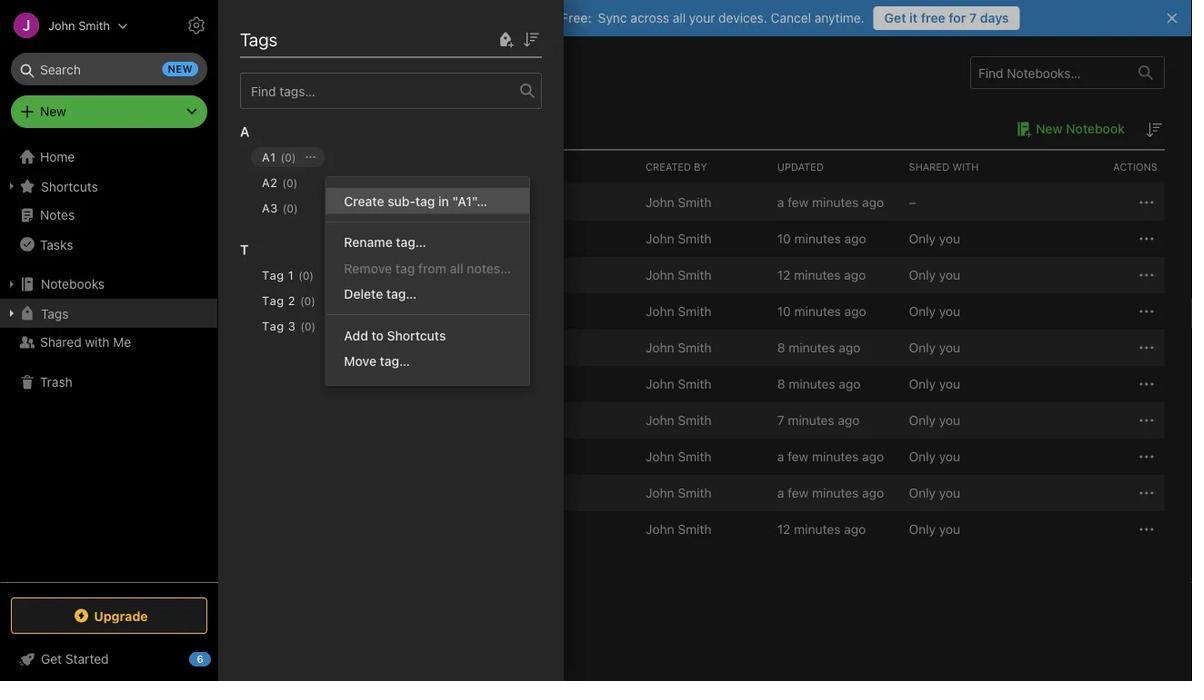 Task type: locate. For each thing, give the bounding box(es) containing it.
1 vertical spatial 10 minutes ago
[[777, 304, 866, 319]]

cancel
[[771, 10, 811, 25]]

john inside first notebook row
[[646, 195, 674, 210]]

john inside note 8 row
[[646, 450, 674, 465]]

a1 ( 0 )
[[262, 150, 296, 164]]

3 you from the top
[[939, 304, 960, 319]]

6 you from the top
[[939, 413, 960, 428]]

0 horizontal spatial 1
[[245, 120, 252, 136]]

personal
[[485, 10, 538, 25]]

1 vertical spatial new
[[1036, 121, 1063, 136]]

1
[[245, 120, 252, 136], [334, 232, 339, 247], [288, 269, 294, 282]]

3 a from the top
[[777, 486, 784, 501]]

john smith
[[48, 19, 110, 32], [646, 195, 712, 210], [646, 231, 712, 246], [646, 268, 712, 283], [646, 304, 712, 319], [646, 341, 712, 356], [646, 377, 712, 392], [646, 413, 712, 428], [646, 450, 712, 465], [646, 486, 712, 501], [646, 522, 712, 537]]

tag actions field down note 2
[[315, 291, 344, 311]]

0 vertical spatial 8
[[777, 341, 785, 356]]

few inside note 8 row
[[788, 450, 809, 465]]

create sub-tag in "a1"…
[[344, 194, 488, 209]]

8 only from the top
[[909, 486, 936, 501]]

john down the note 5 row
[[646, 413, 674, 428]]

john smith inside things to do row
[[646, 522, 712, 537]]

t
[[240, 242, 249, 258]]

tag actions field up note 1 button
[[298, 198, 327, 218]]

john smith for note 4 row
[[646, 341, 712, 356]]

minutes inside note 8 row
[[812, 450, 859, 465]]

you for the note 5 row
[[939, 377, 960, 392]]

( up tag 2 ( 0 )
[[298, 270, 303, 282]]

john smith down note 8 row
[[646, 486, 712, 501]]

3 for tag
[[288, 320, 296, 333]]

new inside popup button
[[40, 104, 66, 119]]

a few minutes ago for note 8 row
[[777, 450, 884, 465]]

john smith down 'note 9' 'row'
[[646, 522, 712, 537]]

tags right settings image
[[240, 28, 278, 50]]

2 vertical spatial 1
[[288, 269, 294, 282]]

0
[[285, 151, 292, 164], [286, 177, 293, 190], [287, 202, 294, 215], [303, 270, 310, 282], [304, 295, 311, 308], [305, 321, 311, 333]]

1 vertical spatial 8 minutes ago
[[777, 377, 861, 392]]

new up home
[[40, 104, 66, 119]]

expand tags image
[[5, 306, 19, 321]]

8 inside the note 5 row
[[777, 377, 785, 392]]

a
[[777, 195, 784, 210], [777, 450, 784, 465], [777, 486, 784, 501]]

john smith inside the 'note 7' row
[[646, 413, 712, 428]]

1 vertical spatial a few minutes ago
[[777, 450, 884, 465]]

you inside note 3 row
[[939, 304, 960, 319]]

1 vertical spatial 2
[[288, 294, 296, 308]]

1 for from the left
[[541, 10, 558, 25]]

tag left in
[[415, 194, 435, 209]]

6 only from the top
[[909, 413, 936, 428]]

smith for note 8 row
[[678, 450, 712, 465]]

( down note 2 button
[[300, 295, 304, 308]]

1 only from the top
[[909, 231, 936, 246]]

tag actions image
[[298, 201, 327, 215], [314, 268, 343, 283], [316, 319, 345, 334]]

tag actions image up note 3
[[314, 268, 343, 283]]

john smith up search text field
[[48, 19, 110, 32]]

1 horizontal spatial all
[[673, 10, 686, 25]]

1 a from the top
[[777, 195, 784, 210]]

note left 5
[[302, 377, 330, 392]]

1 12 minutes ago from the top
[[777, 268, 866, 283]]

john for 'note 9' 'row'
[[646, 486, 674, 501]]

evernote
[[429, 10, 482, 25]]

john smith inside note 1 'row'
[[646, 231, 712, 246]]

7 only you from the top
[[909, 450, 960, 465]]

smith inside the note 5 row
[[678, 377, 712, 392]]

0 vertical spatial 7
[[969, 10, 977, 25]]

tag left from
[[395, 261, 415, 276]]

0 down note 3
[[305, 321, 311, 333]]

click to collapse image
[[211, 648, 225, 670]]

only for note 2 row
[[909, 268, 936, 283]]

only you inside things to do row
[[909, 522, 960, 537]]

note 4 button
[[276, 337, 342, 359]]

tag up tag 2 ( 0 )
[[262, 269, 284, 282]]

only for 'note 9' 'row'
[[909, 486, 936, 501]]

smith inside first notebook row
[[678, 195, 712, 210]]

0 vertical spatial 10
[[777, 231, 791, 246]]

minutes for note 2 row
[[794, 268, 841, 283]]

4 note from the top
[[302, 341, 330, 356]]

new down find notebooks… text box on the right top of the page
[[1036, 121, 1063, 136]]

0 vertical spatial new
[[40, 104, 66, 119]]

smith down first notebook row
[[678, 231, 712, 246]]

1 8 minutes ago from the top
[[777, 341, 861, 356]]

2 vertical spatial a
[[777, 486, 784, 501]]

1 vertical spatial tag
[[395, 261, 415, 276]]

tag actions image down note 2
[[315, 294, 344, 308]]

0 vertical spatial tag…
[[396, 235, 426, 250]]

john down note 4 row
[[646, 377, 674, 392]]

tag actions field inside a1 row
[[296, 147, 325, 167]]

get for get started
[[41, 652, 62, 667]]

minutes inside note 4 row
[[789, 341, 835, 356]]

smith down 'note 9' 'row'
[[678, 522, 712, 537]]

tag actions image for 1
[[314, 268, 343, 283]]

add to shortcuts link
[[326, 323, 529, 349]]

john smith down the note 5 row
[[646, 413, 712, 428]]

get inside button
[[884, 10, 906, 25]]

minutes inside note 3 row
[[794, 304, 841, 319]]

1 vertical spatial notebooks
[[41, 277, 105, 292]]

you inside note 8 row
[[939, 450, 960, 465]]

a inside first notebook row
[[777, 195, 784, 210]]

you for note 4 row
[[939, 341, 960, 356]]

john smith inside note 2 row
[[646, 268, 712, 283]]

2 few from the top
[[788, 450, 809, 465]]

john smith inside 'note 9' 'row'
[[646, 486, 712, 501]]

you inside 'note 9' 'row'
[[939, 486, 960, 501]]

0 vertical spatial 12
[[777, 268, 791, 283]]

1 inside button
[[334, 232, 339, 247]]

new for new notebook
[[1036, 121, 1063, 136]]

john down note 1 'row'
[[646, 268, 674, 283]]

0 right the a3 at the top left
[[287, 202, 294, 215]]

tag
[[415, 194, 435, 209], [395, 261, 415, 276]]

notebook
[[255, 120, 316, 136]]

1 vertical spatial a
[[777, 450, 784, 465]]

0 inside tag 3 ( 0 )
[[305, 321, 311, 333]]

2 for tag
[[288, 294, 296, 308]]

1 vertical spatial get
[[41, 652, 62, 667]]

( inside tag 1 ( 0 )
[[298, 270, 303, 282]]

john down note 2 row
[[646, 304, 674, 319]]

john smith for note 8 row
[[646, 450, 712, 465]]

1 vertical spatial few
[[788, 450, 809, 465]]

you inside things to do row
[[939, 522, 960, 537]]

1 vertical spatial tag…
[[386, 287, 417, 302]]

1 note from the top
[[302, 232, 330, 247]]

get for get it free for 7 days
[[884, 10, 906, 25]]

john inside the 'note 7' row
[[646, 413, 674, 428]]

all
[[673, 10, 686, 25], [450, 261, 463, 276]]

2 vertical spatial tag
[[262, 320, 284, 333]]

1 horizontal spatial shortcuts
[[387, 328, 446, 343]]

notebook up rename
[[330, 195, 388, 210]]

12 minutes ago inside things to do row
[[777, 522, 866, 537]]

trash
[[40, 375, 72, 390]]

4 only you from the top
[[909, 341, 960, 356]]

smith for note 3 row
[[678, 304, 712, 319]]

notebook up actions button
[[1066, 121, 1125, 136]]

Search text field
[[24, 53, 195, 85]]

row group containing a
[[240, 109, 556, 366]]

1 horizontal spatial tags
[[240, 28, 278, 50]]

0 vertical spatial tag actions image
[[298, 201, 327, 215]]

2 10 from the top
[[777, 304, 791, 319]]

ago for note 1 'row'
[[844, 231, 866, 246]]

0 vertical spatial tag actions image
[[298, 175, 327, 190]]

smith for the 'note 7' row
[[678, 413, 712, 428]]

you for note 3 row
[[939, 304, 960, 319]]

you inside note 1 'row'
[[939, 231, 960, 246]]

a few minutes ago inside 'note 9' 'row'
[[777, 486, 884, 501]]

8
[[777, 341, 785, 356], [777, 377, 785, 392]]

3 only you from the top
[[909, 304, 960, 319]]

( up "note 4" button
[[300, 321, 305, 333]]

Help and Learning task checklist field
[[0, 646, 218, 675]]

tag
[[262, 269, 284, 282], [262, 294, 284, 308], [262, 320, 284, 333]]

john inside account field
[[48, 19, 75, 32]]

for inside button
[[949, 10, 966, 25]]

started
[[65, 652, 109, 667]]

ago inside note 2 row
[[844, 268, 866, 283]]

) inside a2 ( 0 )
[[293, 177, 298, 190]]

3 note from the top
[[302, 304, 330, 319]]

2 vertical spatial few
[[788, 486, 809, 501]]

only inside note 2 row
[[909, 268, 936, 283]]

ago for note 2 row
[[844, 268, 866, 283]]

only for note 3 row
[[909, 304, 936, 319]]

2 vertical spatial a few minutes ago
[[777, 486, 884, 501]]

3 only from the top
[[909, 304, 936, 319]]

with
[[85, 335, 110, 350]]

1 left notebook
[[245, 120, 252, 136]]

0 vertical spatial shortcuts
[[41, 179, 98, 194]]

5 only you from the top
[[909, 377, 960, 392]]

smith down the 'note 7' row
[[678, 450, 712, 465]]

note down first
[[302, 232, 330, 247]]

only you for the 'note 7' row
[[909, 413, 960, 428]]

only you inside note 1 'row'
[[909, 231, 960, 246]]

john for note 4 row
[[646, 341, 674, 356]]

tags up shared
[[41, 306, 69, 321]]

1 horizontal spatial get
[[884, 10, 906, 25]]

tag actions image up first
[[298, 175, 327, 190]]

smith down the note 5 row
[[678, 413, 712, 428]]

12 minutes ago inside note 2 row
[[777, 268, 866, 283]]

john smith down note 2 row
[[646, 304, 712, 319]]

1 10 from the top
[[777, 231, 791, 246]]

minutes inside note 2 row
[[794, 268, 841, 283]]

2 vertical spatial tag actions image
[[316, 319, 345, 334]]

only you for note 3 row
[[909, 304, 960, 319]]

0 vertical spatial 2
[[334, 268, 341, 283]]

ago inside the note 5 row
[[839, 377, 861, 392]]

get inside help and learning task checklist 'field'
[[41, 652, 62, 667]]

only you for things to do row
[[909, 522, 960, 537]]

tag down tag 1 ( 0 )
[[262, 294, 284, 308]]

9 only you from the top
[[909, 522, 960, 537]]

smith down note 8 row
[[678, 486, 712, 501]]

1 few from the top
[[788, 195, 809, 210]]

1 horizontal spatial new
[[1036, 121, 1063, 136]]

0 vertical spatial tag
[[262, 269, 284, 282]]

1 horizontal spatial notebook
[[1066, 121, 1125, 136]]

remove tag from all notes…
[[344, 261, 511, 276]]

0 horizontal spatial tags
[[41, 306, 69, 321]]

get left started
[[41, 652, 62, 667]]

8 only you from the top
[[909, 486, 960, 501]]

8 minutes ago
[[777, 341, 861, 356], [777, 377, 861, 392]]

tag actions image for 3
[[316, 319, 345, 334]]

a for first notebook row
[[777, 195, 784, 210]]

note for note 5
[[302, 377, 330, 392]]

a for note 8 row
[[777, 450, 784, 465]]

only inside the 'note 7' row
[[909, 413, 936, 428]]

a2 ( 0 )
[[262, 176, 298, 190]]

1 tag from the top
[[262, 269, 284, 282]]

john smith inside the note 5 row
[[646, 377, 712, 392]]

ago inside note 4 row
[[839, 341, 861, 356]]

2 for from the left
[[949, 10, 966, 25]]

john inside note 1 'row'
[[646, 231, 674, 246]]

tag actions image up note 1 button
[[298, 201, 327, 215]]

0 horizontal spatial 2
[[288, 294, 296, 308]]

tags
[[240, 28, 278, 50], [41, 306, 69, 321]]

1 vertical spatial all
[[450, 261, 463, 276]]

anytime.
[[814, 10, 864, 25]]

tag…
[[396, 235, 426, 250], [386, 287, 417, 302], [380, 354, 410, 369]]

shortcuts up notes
[[41, 179, 98, 194]]

3 for note
[[334, 304, 341, 319]]

only inside 'note 9' 'row'
[[909, 486, 936, 501]]

0 horizontal spatial notebook
[[330, 195, 388, 210]]

ago inside note 1 'row'
[[844, 231, 866, 246]]

john smith for things to do row
[[646, 522, 712, 537]]

smith down note 4 row
[[678, 377, 712, 392]]

a3
[[262, 201, 278, 215]]

4 only from the top
[[909, 341, 936, 356]]

shortcuts up "move tag…" link at the left bottom of page
[[387, 328, 446, 343]]

1 vertical spatial tags
[[41, 306, 69, 321]]

john smith inside note 4 row
[[646, 341, 712, 356]]

1 a few minutes ago from the top
[[777, 195, 884, 210]]

you inside note 2 row
[[939, 268, 960, 283]]

9 only from the top
[[909, 522, 936, 537]]

settings image
[[185, 15, 207, 36]]

0 horizontal spatial new
[[40, 104, 66, 119]]

2 tag from the top
[[262, 294, 284, 308]]

12 minutes ago for things to do row
[[777, 522, 866, 537]]

tag actions field up "4"
[[316, 316, 345, 336]]

all left your
[[673, 10, 686, 25]]

only you inside note 8 row
[[909, 450, 960, 465]]

new search field
[[24, 53, 198, 85]]

0 down note 2 button
[[304, 295, 311, 308]]

john
[[48, 19, 75, 32], [646, 195, 674, 210], [646, 231, 674, 246], [646, 268, 674, 283], [646, 304, 674, 319], [646, 341, 674, 356], [646, 377, 674, 392], [646, 413, 674, 428], [646, 450, 674, 465], [646, 486, 674, 501], [646, 522, 674, 537]]

1 up tag 2 ( 0 )
[[288, 269, 294, 282]]

john up search text field
[[48, 19, 75, 32]]

for for 7
[[949, 10, 966, 25]]

2 a from the top
[[777, 450, 784, 465]]

john smith down note 3 row
[[646, 341, 712, 356]]

2 12 minutes ago from the top
[[777, 522, 866, 537]]

only for note 4 row
[[909, 341, 936, 356]]

2 vertical spatial tag…
[[380, 354, 410, 369]]

2
[[334, 268, 341, 283], [288, 294, 296, 308]]

john down the 'note 7' row
[[646, 450, 674, 465]]

tag actions image for 2
[[315, 294, 344, 308]]

2 a few minutes ago from the top
[[777, 450, 884, 465]]

note 7 row
[[245, 403, 1165, 439]]

0 horizontal spatial for
[[541, 10, 558, 25]]

9 you from the top
[[939, 522, 960, 537]]

created
[[646, 161, 691, 173]]

12 minutes ago
[[777, 268, 866, 283], [777, 522, 866, 537]]

home
[[40, 150, 75, 165]]

note 9 row
[[245, 476, 1165, 512]]

only inside note 8 row
[[909, 450, 936, 465]]

john for note 1 'row'
[[646, 231, 674, 246]]

note 2 button
[[276, 265, 341, 286]]

john smith down the 'note 7' row
[[646, 450, 712, 465]]

a inside 'note 9' 'row'
[[777, 486, 784, 501]]

9
[[397, 195, 405, 210]]

john smith inside note 8 row
[[646, 450, 712, 465]]

john down note 3 row
[[646, 341, 674, 356]]

only inside note 4 row
[[909, 341, 936, 356]]

0 vertical spatial notebook
[[1066, 121, 1125, 136]]

smith down by
[[678, 195, 712, 210]]

1 vertical spatial tag
[[262, 294, 284, 308]]

create sub-tag in "a1"… menu item
[[326, 188, 529, 214]]

tag actions field for tag 3
[[316, 316, 345, 336]]

a1
[[262, 150, 276, 164]]

tag… up remove tag from all notes…
[[396, 235, 426, 250]]

smith
[[78, 19, 110, 32], [678, 195, 712, 210], [678, 231, 712, 246], [678, 268, 712, 283], [678, 304, 712, 319], [678, 341, 712, 356], [678, 377, 712, 392], [678, 413, 712, 428], [678, 450, 712, 465], [678, 486, 712, 501], [678, 522, 712, 537]]

tags inside button
[[41, 306, 69, 321]]

tag down tag 2 ( 0 )
[[262, 320, 284, 333]]

0 vertical spatial 1
[[245, 120, 252, 136]]

minutes inside 'note 9' 'row'
[[812, 486, 859, 501]]

2 8 from the top
[[777, 377, 785, 392]]

Tag actions field
[[296, 147, 325, 167], [298, 173, 327, 193], [298, 198, 327, 218], [314, 266, 343, 286], [315, 291, 344, 311], [316, 316, 345, 336]]

0 inside a2 ( 0 )
[[286, 177, 293, 190]]

2 up tag 3 ( 0 )
[[288, 294, 296, 308]]

1 left rename
[[334, 232, 339, 247]]

john down created
[[646, 195, 674, 210]]

john for the 'note 7' row
[[646, 413, 674, 428]]

3 a few minutes ago from the top
[[777, 486, 884, 501]]

12 for things to do row
[[777, 522, 791, 537]]

notes
[[40, 208, 75, 223]]

row group containing john smith
[[245, 185, 1165, 548]]

12 down 'note 9' 'row'
[[777, 522, 791, 537]]

6 only you from the top
[[909, 413, 960, 428]]

1 vertical spatial tag actions image
[[314, 268, 343, 283]]

only you for note 4 row
[[909, 341, 960, 356]]

you for things to do row
[[939, 522, 960, 537]]

0 horizontal spatial 7
[[777, 413, 784, 428]]

few inside 'note 9' 'row'
[[788, 486, 809, 501]]

notebooks up notebook
[[245, 62, 332, 83]]

ago inside the 'note 7' row
[[838, 413, 860, 428]]

things to do row
[[245, 512, 1165, 548]]

0 horizontal spatial shortcuts
[[41, 179, 98, 194]]

2 inside button
[[334, 268, 341, 283]]

a few minutes ago
[[777, 195, 884, 210], [777, 450, 884, 465], [777, 486, 884, 501]]

2 10 minutes ago from the top
[[777, 304, 866, 319]]

0 vertical spatial notebooks
[[245, 62, 332, 83]]

only you inside note 3 row
[[909, 304, 960, 319]]

1 horizontal spatial notebooks
[[245, 62, 332, 83]]

10 inside note 3 row
[[777, 304, 791, 319]]

0 right a2
[[286, 177, 293, 190]]

you for note 2 row
[[939, 268, 960, 283]]

2 horizontal spatial 1
[[334, 232, 339, 247]]

3 few from the top
[[788, 486, 809, 501]]

for left free:
[[541, 10, 558, 25]]

0 vertical spatial tag
[[415, 194, 435, 209]]

1 vertical spatial 12 minutes ago
[[777, 522, 866, 537]]

1 10 minutes ago from the top
[[777, 231, 866, 246]]

0 horizontal spatial get
[[41, 652, 62, 667]]

3 up "4"
[[334, 304, 341, 319]]

1 horizontal spatial 2
[[334, 268, 341, 283]]

john inside the note 5 row
[[646, 377, 674, 392]]

move tag… link
[[326, 349, 529, 375]]

0 vertical spatial a few minutes ago
[[777, 195, 884, 210]]

in
[[438, 194, 449, 209]]

note 2 row
[[245, 257, 1165, 294]]

notebooks down "tasks"
[[41, 277, 105, 292]]

1 vertical spatial 7
[[777, 413, 784, 428]]

note 4
[[302, 341, 342, 356]]

john down first notebook row
[[646, 231, 674, 246]]

7 you from the top
[[939, 450, 960, 465]]

8 for 5
[[777, 377, 785, 392]]

2 12 from the top
[[777, 522, 791, 537]]

new inside button
[[1036, 121, 1063, 136]]

0 horizontal spatial 3
[[288, 320, 296, 333]]

1 horizontal spatial 3
[[334, 304, 341, 319]]

only inside things to do row
[[909, 522, 936, 537]]

10 down updated
[[777, 231, 791, 246]]

only for note 8 row
[[909, 450, 936, 465]]

sub-
[[388, 194, 415, 209]]

note down note 1
[[302, 268, 330, 283]]

2 you from the top
[[939, 268, 960, 283]]

john smith down note 1 'row'
[[646, 268, 712, 283]]

john smith down note 4 row
[[646, 377, 712, 392]]

john inside things to do row
[[646, 522, 674, 537]]

1 vertical spatial shortcuts
[[387, 328, 446, 343]]

( right a2
[[282, 177, 286, 190]]

7 inside button
[[969, 10, 977, 25]]

a for 'note 9' 'row'
[[777, 486, 784, 501]]

note 3 button
[[276, 301, 341, 323]]

12
[[777, 268, 791, 283], [777, 522, 791, 537]]

1 vertical spatial notebook
[[330, 195, 388, 210]]

( right create
[[392, 195, 397, 210]]

0 right the a1
[[285, 151, 292, 164]]

0 inside a1 ( 0 )
[[285, 151, 292, 164]]

0 horizontal spatial all
[[450, 261, 463, 276]]

5 only from the top
[[909, 377, 936, 392]]

dropdown list menu
[[326, 188, 529, 375]]

all right from
[[450, 261, 463, 276]]

note left "4"
[[302, 341, 330, 356]]

8 minutes ago inside the note 5 row
[[777, 377, 861, 392]]

4 you from the top
[[939, 341, 960, 356]]

1 vertical spatial tag actions image
[[315, 294, 344, 308]]

few
[[788, 195, 809, 210], [788, 450, 809, 465], [788, 486, 809, 501]]

john smith inside note 3 row
[[646, 304, 712, 319]]

john smith for the note 5 row
[[646, 377, 712, 392]]

1 horizontal spatial for
[[949, 10, 966, 25]]

john smith for first notebook row
[[646, 195, 712, 210]]

new
[[40, 104, 66, 119], [1036, 121, 1063, 136]]

ago inside 'note 9' 'row'
[[862, 486, 884, 501]]

3 inside button
[[334, 304, 341, 319]]

smith down note 2 row
[[678, 304, 712, 319]]

5 you from the top
[[939, 377, 960, 392]]

expand notebooks image
[[5, 277, 19, 292]]

1 horizontal spatial 7
[[969, 10, 977, 25]]

8 minutes ago for note 4
[[777, 341, 861, 356]]

note up tag 3 ( 0 )
[[302, 304, 330, 319]]

tag 2 ( 0 )
[[262, 294, 315, 308]]

your
[[689, 10, 715, 25]]

smith inside note 8 row
[[678, 450, 712, 465]]

minutes for the note 5 row
[[789, 377, 835, 392]]

only inside note 1 'row'
[[909, 231, 936, 246]]

0 vertical spatial 8 minutes ago
[[777, 341, 861, 356]]

shared with button
[[902, 151, 1033, 184]]

tag… down add to shortcuts
[[380, 354, 410, 369]]

minutes inside things to do row
[[794, 522, 841, 537]]

2 only from the top
[[909, 268, 936, 283]]

1 horizontal spatial 1
[[288, 269, 294, 282]]

tag actions field up first
[[298, 173, 327, 193]]

7
[[969, 10, 977, 25], [777, 413, 784, 428]]

1 vertical spatial 1
[[334, 232, 339, 247]]

only you inside 'note 9' 'row'
[[909, 486, 960, 501]]

note inside button
[[302, 341, 330, 356]]

note 1 button
[[276, 228, 339, 250]]

notebooks
[[245, 62, 332, 83], [41, 277, 105, 292]]

john down 'note 9' 'row'
[[646, 522, 674, 537]]

7 only from the top
[[909, 450, 936, 465]]

a few minutes ago inside note 8 row
[[777, 450, 884, 465]]

1 8 from the top
[[777, 341, 785, 356]]

2 only you from the top
[[909, 268, 960, 283]]

shared with
[[909, 161, 979, 173]]

john down note 8 row
[[646, 486, 674, 501]]

row group
[[240, 109, 556, 366], [245, 185, 1165, 548]]

3
[[334, 304, 341, 319], [288, 320, 296, 333]]

4
[[334, 341, 342, 356]]

1 vertical spatial 8
[[777, 377, 785, 392]]

get
[[884, 10, 906, 25], [41, 652, 62, 667]]

(
[[281, 151, 285, 164], [282, 177, 286, 190], [392, 195, 397, 210], [283, 202, 287, 215], [298, 270, 303, 282], [300, 295, 304, 308], [300, 321, 305, 333]]

1 only you from the top
[[909, 231, 960, 246]]

10 minutes ago
[[777, 231, 866, 246], [777, 304, 866, 319]]

tag actions image
[[298, 175, 327, 190], [315, 294, 344, 308]]

smith down note 3 row
[[678, 341, 712, 356]]

tag actions image for (
[[298, 175, 327, 190]]

( right the a3 at the top left
[[283, 202, 287, 215]]

1 12 from the top
[[777, 268, 791, 283]]

5 note from the top
[[302, 377, 330, 392]]

0 up tag 2 ( 0 )
[[303, 270, 310, 282]]

0 horizontal spatial notebooks
[[41, 277, 105, 292]]

sort options image
[[520, 29, 542, 50]]

7 left days
[[969, 10, 977, 25]]

john smith down "created by"
[[646, 195, 712, 210]]

only for note 1 'row'
[[909, 231, 936, 246]]

first
[[301, 195, 327, 210]]

minutes for note 1 'row'
[[794, 231, 841, 246]]

2 note from the top
[[302, 268, 330, 283]]

12 inside note 2 row
[[777, 268, 791, 283]]

note
[[302, 232, 330, 247], [302, 268, 330, 283], [302, 304, 330, 319], [302, 341, 330, 356], [302, 377, 330, 392]]

get it free for 7 days button
[[873, 6, 1020, 30]]

get left "it"
[[884, 10, 906, 25]]

1 you from the top
[[939, 231, 960, 246]]

8 you from the top
[[939, 486, 960, 501]]

10 minutes ago inside note 1 'row'
[[777, 231, 866, 246]]

tag actions field up note 3
[[314, 266, 343, 286]]

7 down the note 5 row
[[777, 413, 784, 428]]

3 tag from the top
[[262, 320, 284, 333]]

tag actions image up "4"
[[316, 319, 345, 334]]

upgrade button
[[11, 598, 207, 635]]

minutes inside the note 5 row
[[789, 377, 835, 392]]

tree
[[0, 143, 218, 582]]

( inside a2 ( 0 )
[[282, 177, 286, 190]]

3 down tag 2 ( 0 )
[[288, 320, 296, 333]]

2 left remove
[[334, 268, 341, 283]]

( right the a1
[[281, 151, 285, 164]]

a inside note 8 row
[[777, 450, 784, 465]]

0 vertical spatial get
[[884, 10, 906, 25]]

0 vertical spatial 12 minutes ago
[[777, 268, 866, 283]]

note 5
[[302, 377, 341, 392]]

8 inside note 4 row
[[777, 341, 785, 356]]

smith down note 1 'row'
[[678, 268, 712, 283]]

devices.
[[718, 10, 767, 25]]

0 vertical spatial 10 minutes ago
[[777, 231, 866, 246]]

minutes for note 3 row
[[794, 304, 841, 319]]

for right free
[[949, 10, 966, 25]]

2 8 minutes ago from the top
[[777, 377, 861, 392]]

note 3 row
[[245, 294, 1165, 330]]

1 vertical spatial 10
[[777, 304, 791, 319]]

1 vertical spatial 12
[[777, 522, 791, 537]]

minutes
[[812, 195, 859, 210], [794, 231, 841, 246], [794, 268, 841, 283], [794, 304, 841, 319], [789, 341, 835, 356], [789, 377, 835, 392], [788, 413, 834, 428], [812, 450, 859, 465], [812, 486, 859, 501], [794, 522, 841, 537]]

10 inside note 1 'row'
[[777, 231, 791, 246]]

10 down note 2 row
[[777, 304, 791, 319]]

tag… down remove tag from all notes…
[[386, 287, 417, 302]]

john smith down first notebook row
[[646, 231, 712, 246]]

smith up search text field
[[78, 19, 110, 32]]

minutes inside the 'note 7' row
[[788, 413, 834, 428]]

ago for things to do row
[[844, 522, 866, 537]]

0 vertical spatial a
[[777, 195, 784, 210]]

notebook inside row
[[330, 195, 388, 210]]

only you
[[909, 231, 960, 246], [909, 268, 960, 283], [909, 304, 960, 319], [909, 341, 960, 356], [909, 377, 960, 392], [909, 413, 960, 428], [909, 450, 960, 465], [909, 486, 960, 501], [909, 522, 960, 537]]

0 vertical spatial few
[[788, 195, 809, 210]]

note inside 'row'
[[302, 232, 330, 247]]

12 down note 1 'row'
[[777, 268, 791, 283]]

tag actions field down notebook
[[296, 147, 325, 167]]



Task type: describe. For each thing, give the bounding box(es) containing it.
new
[[168, 63, 193, 75]]

note for note 3
[[302, 304, 330, 319]]

you for note 8 row
[[939, 450, 960, 465]]

notebooks inside the notebooks link
[[41, 277, 105, 292]]

days
[[980, 10, 1009, 25]]

tags button
[[0, 299, 217, 328]]

tag actions field for a1
[[296, 147, 325, 167]]

only you for the note 5 row
[[909, 377, 960, 392]]

john smith for note 1 'row'
[[646, 231, 712, 246]]

created by
[[646, 161, 707, 173]]

ago for the note 5 row
[[839, 377, 861, 392]]

tag inside menu item
[[415, 194, 435, 209]]

you for the 'note 7' row
[[939, 413, 960, 428]]

few for note 8 row
[[788, 450, 809, 465]]

few for first notebook row
[[788, 195, 809, 210]]

few for 'note 9' 'row'
[[788, 486, 809, 501]]

) inside tag 1 ( 0 )
[[310, 270, 314, 282]]

notes link
[[0, 201, 217, 230]]

smith for note 1 'row'
[[678, 231, 712, 246]]

only for things to do row
[[909, 522, 936, 537]]

across
[[630, 10, 669, 25]]

free:
[[561, 10, 592, 25]]

10 for note 3 row
[[777, 304, 791, 319]]

notebook for new
[[1066, 121, 1125, 136]]

) inside first notebook row
[[405, 195, 410, 210]]

shortcuts button
[[0, 172, 217, 201]]

smith for note 2 row
[[678, 268, 712, 283]]

john smith for the 'note 7' row
[[646, 413, 712, 428]]

create sub-tag in "a1"… link
[[326, 188, 529, 214]]

10 minutes ago for note 1 'row'
[[777, 231, 866, 246]]

new notebook
[[1036, 121, 1125, 136]]

note 5 row
[[245, 366, 1165, 403]]

create
[[344, 194, 384, 209]]

note 1 row
[[245, 221, 1165, 257]]

note 2
[[302, 268, 341, 283]]

note 8 row
[[245, 439, 1165, 476]]

smith for things to do row
[[678, 522, 712, 537]]

8 minutes ago for note 5
[[777, 377, 861, 392]]

actions button
[[1033, 151, 1165, 184]]

create new tag image
[[495, 29, 516, 50]]

trash link
[[0, 368, 217, 397]]

all inside dropdown list menu
[[450, 261, 463, 276]]

shared with me
[[40, 335, 131, 350]]

minutes for note 4 row
[[789, 341, 835, 356]]

notebooks element
[[218, 36, 1192, 682]]

tag actions field for tag 2
[[315, 291, 344, 311]]

john for things to do row
[[646, 522, 674, 537]]

Find tags… text field
[[241, 79, 520, 103]]

free
[[921, 10, 945, 25]]

( inside a1 ( 0 )
[[281, 151, 285, 164]]

only you for note 1 'row'
[[909, 231, 960, 246]]

tree containing home
[[0, 143, 218, 582]]

note 1
[[302, 232, 339, 247]]

1 for note 1
[[334, 232, 339, 247]]

for for free:
[[541, 10, 558, 25]]

a1 row
[[240, 144, 556, 169]]

a
[[240, 124, 250, 140]]

title button
[[245, 151, 638, 184]]

john smith for note 3 row
[[646, 304, 712, 319]]

get it free for 7 days
[[884, 10, 1009, 25]]

notebooks inside notebooks element
[[245, 62, 332, 83]]

6
[[197, 654, 203, 666]]

title
[[253, 161, 280, 173]]

row group inside notebooks element
[[245, 185, 1165, 548]]

delete tag…
[[344, 287, 417, 302]]

first notebook ( 9 )
[[301, 195, 410, 210]]

note for note 1
[[302, 232, 330, 247]]

a few minutes ago for first notebook row
[[777, 195, 884, 210]]

shortcuts inside 'button'
[[41, 179, 98, 194]]

7 inside row
[[777, 413, 784, 428]]

( inside tag 2 ( 0 )
[[300, 295, 304, 308]]

a3 ( 0 )
[[262, 201, 298, 215]]

sync
[[598, 10, 627, 25]]

note 3
[[302, 304, 341, 319]]

john for note 3 row
[[646, 304, 674, 319]]

with
[[952, 161, 979, 173]]

a few minutes ago for 'note 9' 'row'
[[777, 486, 884, 501]]

delete tag… link
[[326, 281, 529, 307]]

ago for note 4 row
[[839, 341, 861, 356]]

note 5 button
[[276, 374, 341, 396]]

note for note 4
[[302, 341, 330, 356]]

) inside tag 2 ( 0 )
[[311, 295, 315, 308]]

) inside tag 3 ( 0 )
[[311, 321, 316, 333]]

new notebook button
[[1010, 118, 1125, 140]]

created by button
[[638, 151, 770, 184]]

5
[[334, 377, 341, 392]]

remove
[[344, 261, 392, 276]]

try evernote personal for free: sync across all your devices. cancel anytime.
[[406, 10, 864, 25]]

smith for the note 5 row
[[678, 377, 712, 392]]

updated button
[[770, 151, 902, 184]]

ago for the 'note 7' row
[[838, 413, 860, 428]]

minutes for things to do row
[[794, 522, 841, 537]]

add to shortcuts
[[344, 328, 446, 343]]

new button
[[11, 95, 207, 128]]

) inside a3 ( 0 )
[[294, 202, 298, 215]]

Find Notebooks… text field
[[971, 58, 1127, 88]]

smith for 'note 9' 'row'
[[678, 486, 712, 501]]

shared
[[909, 161, 949, 173]]

john for the note 5 row
[[646, 377, 674, 392]]

new for new
[[40, 104, 66, 119]]

shared
[[40, 335, 82, 350]]

john smith inside account field
[[48, 19, 110, 32]]

0 vertical spatial tags
[[240, 28, 278, 50]]

shortcuts inside dropdown list menu
[[387, 328, 446, 343]]

note for note 2
[[302, 268, 330, 283]]

john smith for note 2 row
[[646, 268, 712, 283]]

john for first notebook row
[[646, 195, 674, 210]]

get started
[[41, 652, 109, 667]]

12 for note 2 row
[[777, 268, 791, 283]]

move tag…
[[344, 354, 410, 369]]

tag for tag 2
[[262, 294, 284, 308]]

only for the 'note 7' row
[[909, 413, 936, 428]]

notebooks link
[[0, 270, 217, 299]]

rename tag… link
[[326, 230, 529, 256]]

0 inside a3 ( 0 )
[[287, 202, 294, 215]]

0 vertical spatial all
[[673, 10, 686, 25]]

me
[[113, 335, 131, 350]]

arrow image
[[253, 192, 275, 214]]

notebook for first
[[330, 195, 388, 210]]

add
[[344, 328, 368, 343]]

first notebook row
[[245, 185, 1165, 221]]

try
[[406, 10, 425, 25]]

tag actions field for a2
[[298, 173, 327, 193]]

( inside first notebook row
[[392, 195, 397, 210]]

home link
[[0, 143, 218, 172]]

( inside tag 3 ( 0 )
[[300, 321, 305, 333]]

tag actions image for (
[[298, 201, 327, 215]]

"a1"…
[[452, 194, 488, 209]]

0 inside tag 2 ( 0 )
[[304, 295, 311, 308]]

only you for 'note 9' 'row'
[[909, 486, 960, 501]]

shared with me link
[[0, 328, 217, 357]]

by
[[694, 161, 707, 173]]

12 minutes ago for note 2 row
[[777, 268, 866, 283]]

tag… for move tag…
[[380, 354, 410, 369]]

only you for note 2 row
[[909, 268, 960, 283]]

actions
[[1113, 161, 1157, 173]]

to
[[371, 328, 384, 343]]

tasks button
[[0, 230, 217, 259]]

delete
[[344, 287, 383, 302]]

notes…
[[467, 261, 511, 276]]

updated
[[777, 161, 824, 173]]

minutes inside first notebook row
[[812, 195, 859, 210]]

) inside a1 ( 0 )
[[292, 151, 296, 164]]

john for note 8 row
[[646, 450, 674, 465]]

from
[[418, 261, 446, 276]]

only for the note 5 row
[[909, 377, 936, 392]]

1 notebook
[[245, 120, 316, 136]]

( inside a3 ( 0 )
[[283, 202, 287, 215]]

Account field
[[0, 7, 128, 44]]

0 inside tag 1 ( 0 )
[[303, 270, 310, 282]]

ago inside note 8 row
[[862, 450, 884, 465]]

tag 1 ( 0 )
[[262, 269, 314, 282]]

tag actions field for a3
[[298, 198, 327, 218]]

2 for note
[[334, 268, 341, 283]]

smith for first notebook row
[[678, 195, 712, 210]]

upgrade
[[94, 609, 148, 624]]

remove tag from all notes… link
[[326, 256, 529, 281]]

ago inside first notebook row
[[862, 195, 884, 210]]

1 for tag 1 ( 0 )
[[288, 269, 294, 282]]

note 4 row
[[245, 330, 1165, 366]]

Sort field
[[520, 28, 542, 50]]

tag… for rename tag…
[[396, 235, 426, 250]]

a2
[[262, 176, 278, 190]]

tag for tag 1
[[262, 269, 284, 282]]

tag actions field for tag 1
[[314, 266, 343, 286]]

–
[[909, 195, 916, 210]]

tasks
[[40, 237, 73, 252]]

8 for 4
[[777, 341, 785, 356]]

smith for note 4 row
[[678, 341, 712, 356]]

john for note 2 row
[[646, 268, 674, 283]]

smith inside account field
[[78, 19, 110, 32]]

tag 3 ( 0 )
[[262, 320, 316, 333]]

ago for note 3 row
[[844, 304, 866, 319]]

tag… for delete tag…
[[386, 287, 417, 302]]

10 for note 1 'row'
[[777, 231, 791, 246]]



Task type: vqa. For each thing, say whether or not it's contained in the screenshot.
the bottom '2'
yes



